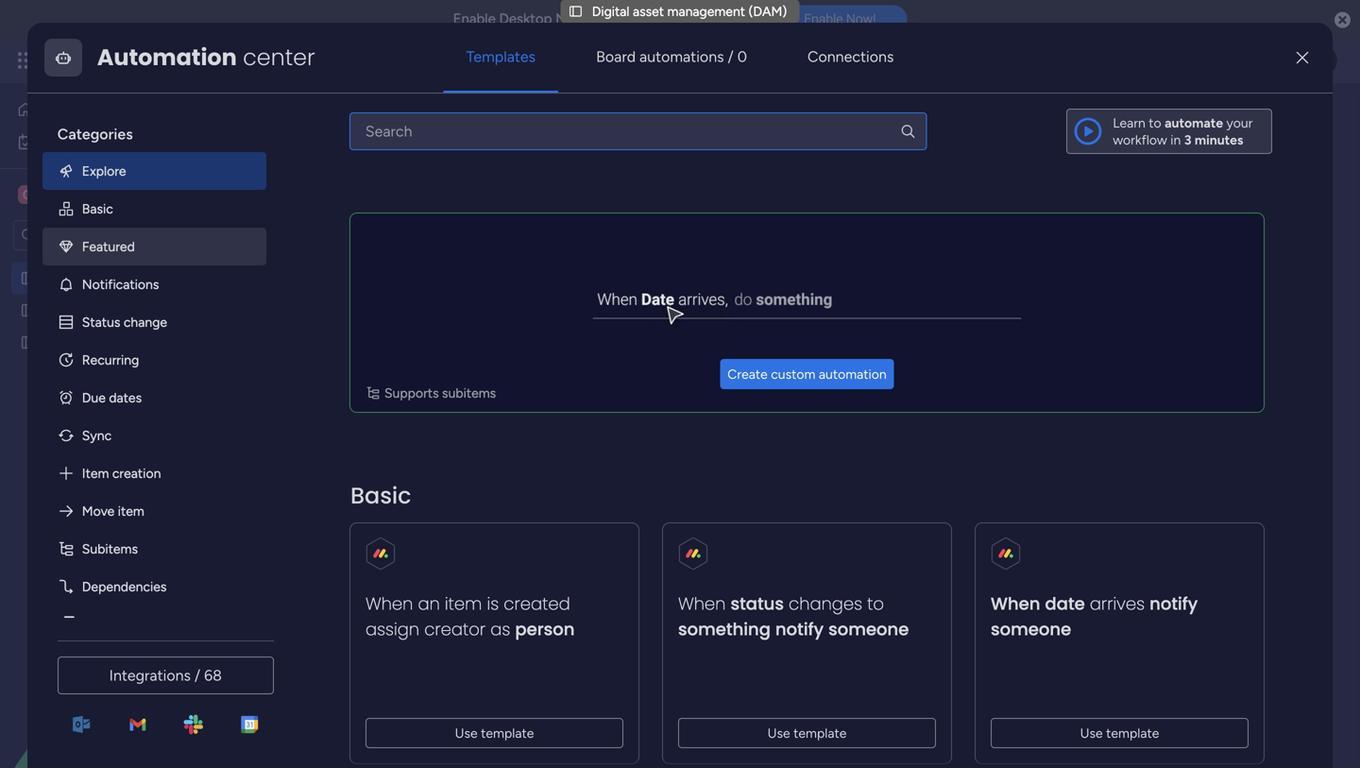 Task type: describe. For each thing, give the bounding box(es) containing it.
status
[[82, 314, 120, 330]]

in
[[1171, 132, 1181, 148]]

when for when an item is created assign creator as
[[365, 592, 413, 616]]

notify inside when status changes   to something notify someone
[[776, 617, 824, 641]]

1 vertical spatial digital asset management (dam)
[[287, 98, 788, 140]]

item creation
[[82, 465, 161, 481]]

Chart field
[[842, 293, 900, 318]]

more
[[325, 143, 356, 159]]

w10
[[698, 369, 719, 382]]

1 vertical spatial basic
[[350, 480, 411, 511]]

work for my
[[65, 134, 94, 150]]

chart
[[847, 293, 896, 317]]

/ for invite / 1
[[1272, 111, 1277, 127]]

automations
[[640, 47, 724, 65]]

when an item is created assign creator as
[[365, 592, 570, 641]]

Search in workspace field
[[40, 224, 158, 246]]

website
[[44, 334, 93, 351]]

arrives
[[1090, 592, 1145, 616]]

created
[[504, 592, 570, 616]]

weeks
[[662, 298, 702, 314]]

status
[[731, 592, 784, 616]]

supports subitems
[[384, 385, 496, 401]]

homepage
[[96, 334, 159, 351]]

notifications option
[[42, 265, 266, 303]]

templates button
[[444, 34, 558, 79]]

now!
[[846, 11, 876, 27]]

my
[[43, 134, 62, 150]]

due dates option
[[42, 379, 266, 416]]

learn to automate
[[1113, 115, 1224, 131]]

Battery field
[[575, 702, 647, 726]]

enable now!
[[804, 11, 876, 27]]

here:
[[553, 143, 583, 159]]

when date arrives notify someone
[[991, 592, 1198, 641]]

asset up "creative requests"
[[85, 270, 117, 286]]

templates
[[490, 143, 550, 159]]

Workload field
[[309, 293, 401, 318]]

basic option
[[42, 190, 266, 227]]

computer
[[693, 10, 758, 27]]

when for when status changes   to something notify someone
[[678, 592, 726, 616]]

0
[[738, 47, 747, 65]]

automation
[[97, 41, 237, 73]]

asset up board automations / 0
[[633, 3, 664, 19]]

show board description image
[[801, 110, 824, 128]]

3 minutes
[[1185, 132, 1244, 148]]

enable for enable now!
[[804, 11, 843, 27]]

0 vertical spatial to
[[1149, 115, 1162, 131]]

lottie animation image
[[0, 577, 241, 768]]

creator
[[424, 617, 486, 641]]

create custom automation button
[[720, 359, 894, 389]]

about
[[359, 143, 393, 159]]

create custom automation
[[728, 366, 887, 382]]

-
[[730, 369, 734, 382]]

categories heading
[[42, 108, 266, 152]]

center
[[243, 41, 315, 73]]

select product image
[[17, 51, 36, 70]]

monday work management
[[84, 50, 294, 71]]

connections
[[808, 47, 894, 65]]

templates
[[466, 47, 536, 65]]

date
[[1045, 592, 1085, 616]]

dependencies option
[[42, 568, 266, 605]]

package
[[422, 143, 471, 159]]

to inside when status changes   to something notify someone
[[867, 592, 884, 616]]

see more link
[[775, 141, 835, 160]]

categories list box
[[42, 108, 281, 643]]

requests
[[98, 302, 149, 318]]

use template button for when an item is created assign creator as
[[365, 718, 623, 748]]

public board image
[[20, 269, 38, 287]]

item inside when an item is created assign creator as
[[445, 592, 482, 616]]

custom
[[771, 366, 816, 382]]

as
[[490, 617, 510, 641]]

create
[[728, 366, 768, 382]]

invite / 1
[[1236, 111, 1286, 127]]

subitems option
[[42, 530, 266, 568]]

person
[[515, 617, 575, 641]]

today
[[600, 298, 636, 314]]

learn more about this package of templates here: https://youtu.be/9x6_kyyrn_e see more
[[289, 142, 833, 159]]

sync
[[82, 427, 112, 443]]

status change
[[82, 314, 167, 330]]

automate
[[1165, 115, 1224, 131]]

template for when
[[794, 725, 847, 741]]

assign
[[365, 617, 419, 641]]

my work
[[43, 134, 94, 150]]

activity
[[1111, 111, 1157, 127]]

3 use from the left
[[1080, 725, 1103, 741]]

integrations / 68 button
[[57, 657, 274, 694]]

is
[[487, 592, 499, 616]]

monday
[[84, 50, 149, 71]]

categories
[[57, 125, 133, 143]]

enable for enable desktop notifications on this computer
[[453, 10, 496, 27]]

someone inside when date arrives notify someone
[[991, 617, 1071, 641]]

something
[[678, 617, 771, 641]]

featured option
[[42, 227, 266, 265]]

2 vertical spatial digital asset management (dam)
[[44, 270, 240, 286]]

featured
[[82, 238, 135, 254]]

subitems
[[442, 385, 496, 401]]

2 vertical spatial (dam)
[[201, 270, 240, 286]]

creative assets
[[43, 186, 149, 204]]

board automations / 0
[[596, 47, 747, 65]]

due dates
[[82, 390, 142, 406]]

move item option
[[42, 492, 266, 530]]

explore
[[82, 163, 126, 179]]

1 vertical spatial digital
[[287, 98, 382, 140]]

enable desktop notifications on this computer
[[453, 10, 758, 27]]

supports
[[384, 385, 439, 401]]

of
[[475, 143, 487, 159]]

more
[[803, 142, 833, 158]]

item creation option
[[42, 454, 266, 492]]

your
[[1227, 115, 1253, 131]]

automation center
[[97, 41, 315, 73]]

https://youtu.be/9x6_kyyrn_e
[[586, 143, 767, 159]]

learn for learn more about this package of templates here: https://youtu.be/9x6_kyyrn_e see more
[[289, 143, 322, 159]]

status change option
[[42, 303, 266, 341]]

add to favorites image
[[833, 109, 852, 128]]

recurring option
[[42, 341, 266, 379]]



Task type: locate. For each thing, give the bounding box(es) containing it.
2 vertical spatial digital
[[44, 270, 82, 286]]

digital asset management (dam) up automations
[[592, 3, 787, 19]]

asset right new
[[325, 227, 356, 244]]

2 when from the left
[[678, 592, 726, 616]]

2 more dots image from the left
[[762, 707, 775, 721]]

option
[[0, 261, 241, 265]]

1 horizontal spatial learn
[[1113, 115, 1146, 131]]

learn up workflow
[[1113, 115, 1146, 131]]

2 horizontal spatial use template
[[1080, 725, 1159, 741]]

creative down explore
[[43, 186, 102, 204]]

my work option
[[11, 127, 230, 157]]

digital asset management (dam)
[[592, 3, 787, 19], [287, 98, 788, 140], [44, 270, 240, 286]]

asset up package
[[389, 98, 469, 140]]

/
[[728, 47, 734, 65], [1272, 111, 1277, 127], [195, 667, 200, 685]]

0 horizontal spatial enable
[[453, 10, 496, 27]]

new asset
[[294, 227, 356, 244]]

0 horizontal spatial someone
[[829, 617, 909, 641]]

enable
[[453, 10, 496, 27], [804, 11, 843, 27]]

when up the something
[[678, 592, 726, 616]]

/ left 1
[[1272, 111, 1277, 127]]

public board image for website homepage redesign
[[20, 334, 38, 351]]

notify
[[1150, 592, 1198, 616], [776, 617, 824, 641]]

4
[[721, 369, 728, 382]]

list box containing digital asset management (dam)
[[0, 258, 241, 614]]

2 template from the left
[[794, 725, 847, 741]]

work inside "option"
[[65, 134, 94, 150]]

1 horizontal spatial enable
[[804, 11, 843, 27]]

item
[[118, 503, 144, 519], [445, 592, 482, 616]]

1 use template button from the left
[[365, 718, 623, 748]]

1 vertical spatial item
[[445, 592, 482, 616]]

work right my
[[65, 134, 94, 150]]

learn
[[1113, 115, 1146, 131], [289, 143, 322, 159]]

use template for when an item is created assign creator as
[[455, 725, 534, 741]]

basic
[[82, 201, 113, 217], [350, 480, 411, 511]]

0 vertical spatial digital
[[592, 3, 630, 19]]

management up here:
[[477, 98, 684, 140]]

1 enable from the left
[[453, 10, 496, 27]]

to
[[1149, 115, 1162, 131], [867, 592, 884, 616]]

0 vertical spatial /
[[728, 47, 734, 65]]

Numbers field
[[309, 702, 398, 726]]

enable inside enable now! button
[[804, 11, 843, 27]]

someone
[[829, 617, 909, 641], [991, 617, 1071, 641]]

0 horizontal spatial to
[[867, 592, 884, 616]]

1 horizontal spatial work
[[153, 50, 187, 71]]

enable left "now!"
[[804, 11, 843, 27]]

basic inside option
[[82, 201, 113, 217]]

0 vertical spatial public board image
[[20, 301, 38, 319]]

1 horizontal spatial use template
[[768, 725, 847, 741]]

when inside when an item is created assign creator as
[[365, 592, 413, 616]]

2 horizontal spatial when
[[991, 592, 1040, 616]]

0 horizontal spatial when
[[365, 592, 413, 616]]

public board image left website
[[20, 334, 38, 351]]

1 horizontal spatial notifications
[[556, 10, 638, 27]]

digital right public board icon at the left of page
[[44, 270, 82, 286]]

public board image down public board icon at the left of page
[[20, 301, 38, 319]]

lottie animation element
[[0, 577, 241, 768]]

1 use from the left
[[455, 725, 478, 741]]

2 horizontal spatial use
[[1080, 725, 1103, 741]]

3 use template from the left
[[1080, 725, 1159, 741]]

2 use template from the left
[[768, 725, 847, 741]]

board
[[596, 47, 636, 65]]

2 horizontal spatial template
[[1106, 725, 1159, 741]]

1 horizontal spatial /
[[728, 47, 734, 65]]

management down "featured" option
[[120, 270, 198, 286]]

enable up the templates
[[453, 10, 496, 27]]

1 horizontal spatial notify
[[1150, 592, 1198, 616]]

digital up more
[[287, 98, 382, 140]]

2 vertical spatial /
[[195, 667, 200, 685]]

0 horizontal spatial template
[[481, 725, 534, 741]]

no value
[[518, 641, 572, 657]]

3 use template button from the left
[[991, 718, 1249, 748]]

notifications
[[556, 10, 638, 27], [82, 276, 159, 292]]

changes
[[789, 592, 863, 616]]

2 use template button from the left
[[678, 718, 936, 748]]

/ inside 'button'
[[728, 47, 734, 65]]

item inside move item option
[[118, 503, 144, 519]]

management left see plans icon in the top left of the page
[[191, 50, 294, 71]]

Search for a column type search field
[[349, 112, 927, 150]]

someone inside when status changes   to something notify someone
[[829, 617, 909, 641]]

no
[[518, 641, 536, 657]]

search image
[[900, 123, 917, 140]]

1 horizontal spatial basic
[[350, 480, 411, 511]]

2 public board image from the top
[[20, 334, 38, 351]]

1 horizontal spatial someone
[[991, 617, 1071, 641]]

notify down changes
[[776, 617, 824, 641]]

0 horizontal spatial learn
[[289, 143, 322, 159]]

/ left 68
[[195, 667, 200, 685]]

3 when from the left
[[991, 592, 1040, 616]]

3
[[1185, 132, 1192, 148]]

10
[[737, 369, 748, 382]]

68
[[204, 667, 222, 685]]

1 vertical spatial public board image
[[20, 334, 38, 351]]

notifications up requests
[[82, 276, 159, 292]]

creative inside workspace selection element
[[43, 186, 102, 204]]

1 vertical spatial learn
[[289, 143, 322, 159]]

workflow
[[1113, 132, 1168, 148]]

1 someone from the left
[[829, 617, 909, 641]]

use template button for when
[[678, 718, 936, 748]]

0 horizontal spatial basic
[[82, 201, 113, 217]]

dependencies
[[82, 578, 167, 595]]

1 horizontal spatial when
[[678, 592, 726, 616]]

new
[[294, 227, 321, 244]]

/ left 0
[[728, 47, 734, 65]]

2 use from the left
[[768, 725, 790, 741]]

1 public board image from the top
[[20, 301, 38, 319]]

0 vertical spatial work
[[153, 50, 187, 71]]

notifications inside option
[[82, 276, 159, 292]]

(dam) left enable now!
[[749, 3, 787, 19]]

0 horizontal spatial digital
[[44, 270, 82, 286]]

(dam) up the redesign
[[201, 270, 240, 286]]

workspace image
[[18, 184, 37, 205]]

(dam)
[[749, 3, 787, 19], [691, 98, 788, 140], [201, 270, 240, 286]]

0 horizontal spatial use template button
[[365, 718, 623, 748]]

w10   4 - 10
[[698, 369, 748, 382]]

integrations
[[109, 667, 191, 685]]

digital left "on"
[[592, 3, 630, 19]]

use template button
[[365, 718, 623, 748], [678, 718, 936, 748], [991, 718, 1249, 748]]

subitems
[[82, 541, 138, 557]]

more dots image
[[762, 299, 775, 312]]

c
[[23, 187, 32, 203]]

digital asset management (dam) down "featured" option
[[44, 270, 240, 286]]

work for monday
[[153, 50, 187, 71]]

2 enable from the left
[[804, 11, 843, 27]]

item up creator
[[445, 592, 482, 616]]

activity button
[[1104, 104, 1193, 134]]

due
[[82, 390, 106, 406]]

when up 'assign'
[[365, 592, 413, 616]]

public board image for creative requests
[[20, 301, 38, 319]]

1 horizontal spatial digital
[[287, 98, 382, 140]]

0 horizontal spatial /
[[195, 667, 200, 685]]

creative requests
[[44, 302, 149, 318]]

john smith image
[[1308, 45, 1338, 76]]

notify right arrives
[[1150, 592, 1198, 616]]

creative for creative requests
[[44, 302, 94, 318]]

learn left more
[[289, 143, 322, 159]]

to right changes
[[867, 592, 884, 616]]

2 horizontal spatial digital
[[592, 3, 630, 19]]

move
[[82, 503, 115, 519]]

workload
[[314, 293, 397, 317]]

1 when from the left
[[365, 592, 413, 616]]

notifications up board
[[556, 10, 638, 27]]

when inside when status changes   to something notify someone
[[678, 592, 726, 616]]

1 horizontal spatial to
[[1149, 115, 1162, 131]]

1 vertical spatial to
[[867, 592, 884, 616]]

0 vertical spatial notifications
[[556, 10, 638, 27]]

Digital asset management (DAM) field
[[282, 98, 793, 140]]

change
[[124, 314, 167, 330]]

2 someone from the left
[[991, 617, 1071, 641]]

when inside when date arrives notify someone
[[991, 592, 1040, 616]]

creation
[[112, 465, 161, 481]]

someone down changes
[[829, 617, 909, 641]]

1 vertical spatial creative
[[44, 302, 94, 318]]

someone down date
[[991, 617, 1071, 641]]

public board image
[[20, 301, 38, 319], [20, 334, 38, 351]]

see
[[777, 142, 799, 158]]

invite
[[1236, 111, 1269, 127]]

1 horizontal spatial template
[[794, 725, 847, 741]]

None search field
[[349, 112, 927, 150]]

when left date
[[991, 592, 1040, 616]]

0 vertical spatial learn
[[1113, 115, 1146, 131]]

february
[[341, 336, 395, 352]]

0 vertical spatial creative
[[43, 186, 102, 204]]

1 vertical spatial notifications
[[82, 276, 159, 292]]

1 vertical spatial notify
[[776, 617, 824, 641]]

digital asset management (dam) up templates
[[287, 98, 788, 140]]

your workflow in
[[1113, 115, 1253, 148]]

use template for when
[[768, 725, 847, 741]]

0 vertical spatial item
[[118, 503, 144, 519]]

work right 'monday' on the top left
[[153, 50, 187, 71]]

this
[[397, 143, 418, 159]]

website homepage redesign
[[44, 334, 214, 351]]

asset inside button
[[325, 227, 356, 244]]

1 horizontal spatial use template button
[[678, 718, 936, 748]]

0 vertical spatial basic
[[82, 201, 113, 217]]

this
[[664, 10, 690, 27]]

explore option
[[42, 152, 266, 190]]

dapulse close image
[[1335, 11, 1351, 30]]

0 horizontal spatial more dots image
[[495, 707, 508, 721]]

recurring
[[82, 352, 139, 368]]

1 horizontal spatial more dots image
[[762, 707, 775, 721]]

0 horizontal spatial use
[[455, 725, 478, 741]]

to up workflow
[[1149, 115, 1162, 131]]

workspace selection element
[[18, 183, 152, 206]]

list box
[[0, 258, 241, 614]]

item right move
[[118, 503, 144, 519]]

battery
[[580, 702, 643, 726]]

an
[[418, 592, 440, 616]]

learn for learn to automate
[[1113, 115, 1146, 131]]

today button
[[592, 290, 644, 322]]

0 horizontal spatial work
[[65, 134, 94, 150]]

template
[[481, 725, 534, 741], [794, 725, 847, 741], [1106, 725, 1159, 741]]

1 horizontal spatial use
[[768, 725, 790, 741]]

creative up website
[[44, 302, 94, 318]]

when status changes   to something notify someone
[[678, 592, 909, 641]]

on
[[642, 10, 661, 27]]

0 vertical spatial (dam)
[[749, 3, 787, 19]]

3 template from the left
[[1106, 725, 1159, 741]]

use for when
[[768, 725, 790, 741]]

creative for creative assets
[[43, 186, 102, 204]]

2 horizontal spatial use template button
[[991, 718, 1249, 748]]

redesign
[[163, 334, 214, 351]]

notify inside when date arrives notify someone
[[1150, 592, 1198, 616]]

1 more dots image from the left
[[495, 707, 508, 721]]

minutes
[[1195, 132, 1244, 148]]

sync option
[[42, 416, 266, 454]]

0 horizontal spatial notifications
[[82, 276, 159, 292]]

assets
[[106, 186, 149, 204]]

/ for integrations / 68
[[195, 667, 200, 685]]

learn inside learn more about this package of templates here: https://youtu.be/9x6_kyyrn_e see more
[[289, 143, 322, 159]]

use for when an item is created assign creator as
[[455, 725, 478, 741]]

value
[[539, 641, 572, 657]]

2 horizontal spatial /
[[1272, 111, 1277, 127]]

0 vertical spatial notify
[[1150, 592, 1198, 616]]

1 vertical spatial /
[[1272, 111, 1277, 127]]

management up automations
[[668, 3, 746, 19]]

0 horizontal spatial notify
[[776, 617, 824, 641]]

numbers
[[314, 702, 393, 726]]

1 vertical spatial (dam)
[[691, 98, 788, 140]]

invite / 1 button
[[1201, 104, 1294, 134]]

(dam) up see
[[691, 98, 788, 140]]

0 horizontal spatial item
[[118, 503, 144, 519]]

1 vertical spatial work
[[65, 134, 94, 150]]

1 template from the left
[[481, 725, 534, 741]]

when for when date arrives notify someone
[[991, 592, 1040, 616]]

0 vertical spatial digital asset management (dam)
[[592, 3, 787, 19]]

template for when an item is created assign creator as
[[481, 725, 534, 741]]

work
[[153, 50, 187, 71], [65, 134, 94, 150]]

item
[[82, 465, 109, 481]]

connections button
[[785, 34, 917, 79]]

1 use template from the left
[[455, 725, 534, 741]]

use
[[455, 725, 478, 741], [768, 725, 790, 741], [1080, 725, 1103, 741]]

more dots image
[[495, 707, 508, 721], [762, 707, 775, 721]]

1 horizontal spatial item
[[445, 592, 482, 616]]

0 horizontal spatial use template
[[455, 725, 534, 741]]

see plans image
[[313, 50, 330, 71]]

1
[[1280, 111, 1286, 127]]



Task type: vqa. For each thing, say whether or not it's contained in the screenshot.
the rightmost When
yes



